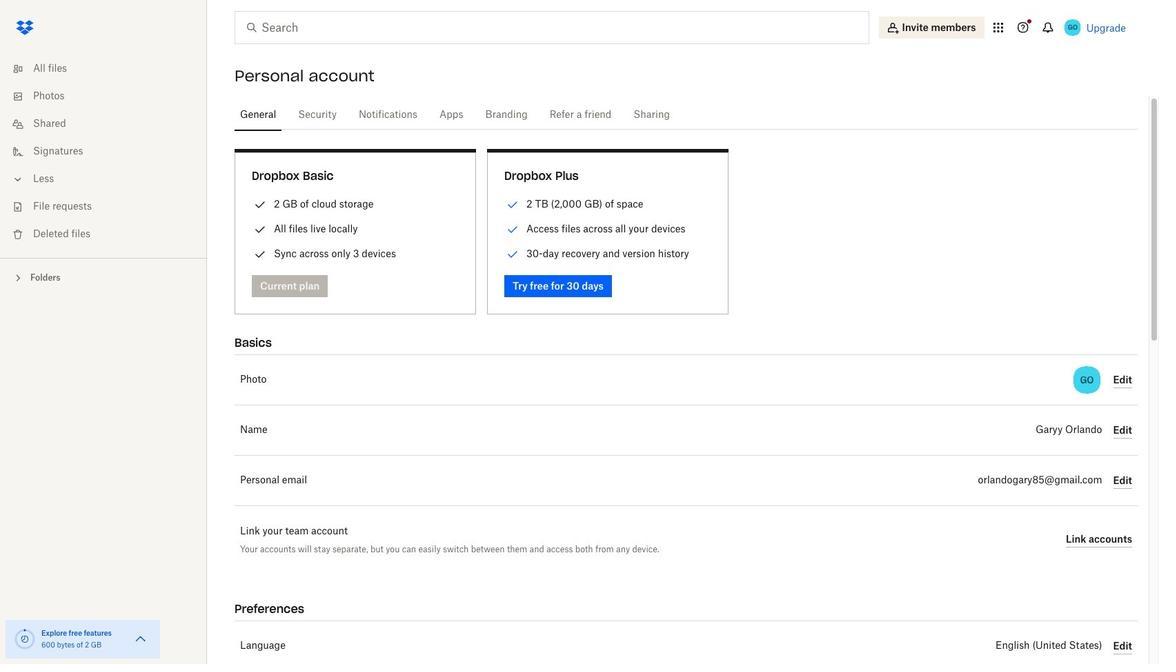 Task type: locate. For each thing, give the bounding box(es) containing it.
recommended image
[[505, 197, 521, 213], [505, 222, 521, 238]]

recommended image
[[505, 246, 521, 263]]

list
[[0, 47, 207, 258]]

Search text field
[[262, 19, 841, 36]]

0 vertical spatial recommended image
[[505, 197, 521, 213]]

quota usage progress bar
[[14, 629, 36, 651]]

dropbox image
[[11, 14, 39, 41]]

tab list
[[235, 97, 1139, 132]]

1 vertical spatial recommended image
[[505, 222, 521, 238]]

1 recommended image from the top
[[505, 197, 521, 213]]



Task type: describe. For each thing, give the bounding box(es) containing it.
2 recommended image from the top
[[505, 222, 521, 238]]

less image
[[11, 173, 25, 186]]

quota usage image
[[14, 629, 36, 651]]



Task type: vqa. For each thing, say whether or not it's contained in the screenshot.
Free to the bottom
no



